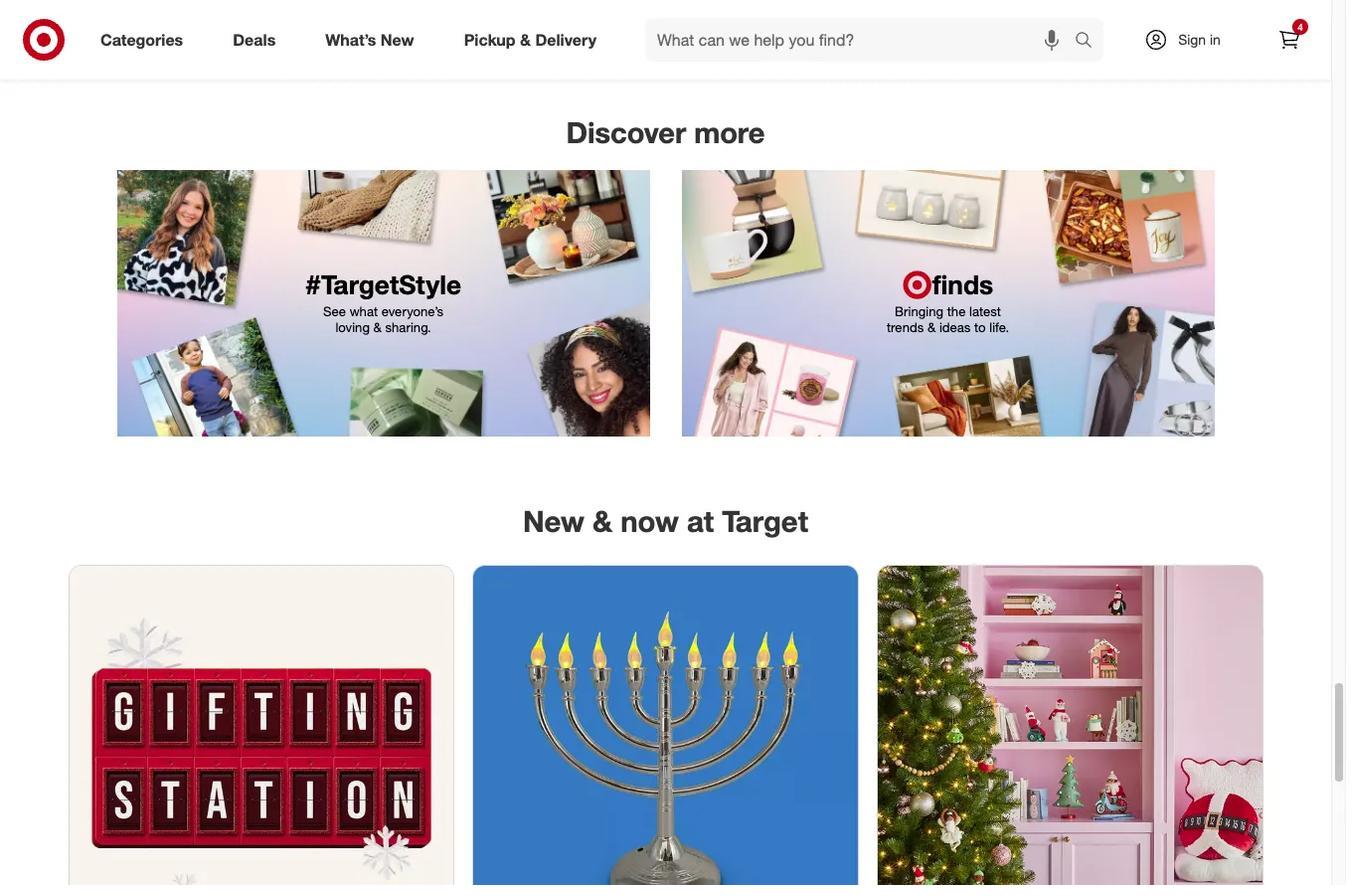 Task type: vqa. For each thing, say whether or not it's contained in the screenshot.
'-'
no



Task type: describe. For each thing, give the bounding box(es) containing it.
sign in
[[1179, 31, 1222, 48]]

search
[[1066, 31, 1114, 51]]

loving
[[336, 319, 370, 335]]

to
[[975, 319, 987, 335]]

1 horizontal spatial new
[[523, 504, 585, 540]]

latest
[[970, 304, 1002, 320]]

categories link
[[84, 18, 208, 62]]

sign
[[1179, 31, 1207, 48]]

What can we help you find? suggestions appear below search field
[[646, 18, 1080, 62]]

discover
[[567, 115, 687, 150]]

◎
[[903, 269, 933, 301]]

search button
[[1066, 18, 1114, 66]]

the
[[948, 304, 966, 320]]

what's new link
[[309, 18, 439, 62]]

sign in link
[[1128, 18, 1252, 62]]

pickup & delivery
[[464, 29, 597, 49]]

4 link
[[1268, 18, 1312, 62]]

sharing.
[[385, 319, 431, 335]]

trends
[[887, 319, 925, 335]]

@simplyeverydayliving link
[[101, 0, 478, 47]]

what's
[[326, 29, 376, 49]]

deals link
[[216, 18, 301, 62]]

ideas
[[940, 319, 971, 335]]

@ourlakeviewhaven
[[935, 18, 1151, 46]]

bringing
[[895, 304, 944, 320]]



Task type: locate. For each thing, give the bounding box(es) containing it.
in
[[1211, 31, 1222, 48]]

@thefighome link
[[478, 0, 854, 47]]

now
[[621, 504, 679, 540]]

& right the loving
[[374, 319, 382, 335]]

4
[[1298, 21, 1304, 33]]

@simplyeverydayliving
[[166, 18, 412, 46]]

categories
[[100, 29, 183, 49]]

@ourlakeviewhaven link
[[854, 0, 1231, 47]]

finds
[[933, 269, 994, 301]]

& inside ◎ finds bringing the latest trends & ideas to life.
[[928, 319, 936, 335]]

@thefighome
[[594, 18, 738, 46]]

at
[[687, 504, 714, 540]]

delivery
[[536, 29, 597, 49]]

new & now at target
[[523, 504, 809, 540]]

& left the now at the bottom of the page
[[593, 504, 613, 540]]

what's new
[[326, 29, 415, 49]]

0 vertical spatial new
[[381, 29, 415, 49]]

new left the now at the bottom of the page
[[523, 504, 585, 540]]

see
[[323, 304, 346, 320]]

more
[[695, 115, 766, 150]]

#targetstyle
[[305, 269, 462, 301]]

&
[[520, 29, 531, 49], [374, 319, 382, 335], [928, 319, 936, 335], [593, 504, 613, 540]]

target
[[722, 504, 809, 540]]

◎ finds bringing the latest trends & ideas to life.
[[887, 269, 1010, 335]]

#targetstyle see what everyone's loving & sharing.
[[305, 269, 462, 335]]

gifting station image
[[69, 566, 454, 885]]

what
[[350, 304, 378, 320]]

life.
[[990, 319, 1010, 335]]

0 horizontal spatial new
[[381, 29, 415, 49]]

& inside #targetstyle see what everyone's loving & sharing.
[[374, 319, 382, 335]]

new
[[381, 29, 415, 49], [523, 504, 585, 540]]

everyone's
[[382, 304, 444, 320]]

discover more
[[567, 115, 766, 150]]

pickup & delivery link
[[447, 18, 622, 62]]

& right pickup
[[520, 29, 531, 49]]

deals
[[233, 29, 276, 49]]

& left "ideas" on the right
[[928, 319, 936, 335]]

new right "what's"
[[381, 29, 415, 49]]

1 vertical spatial new
[[523, 504, 585, 540]]

pickup
[[464, 29, 516, 49]]



